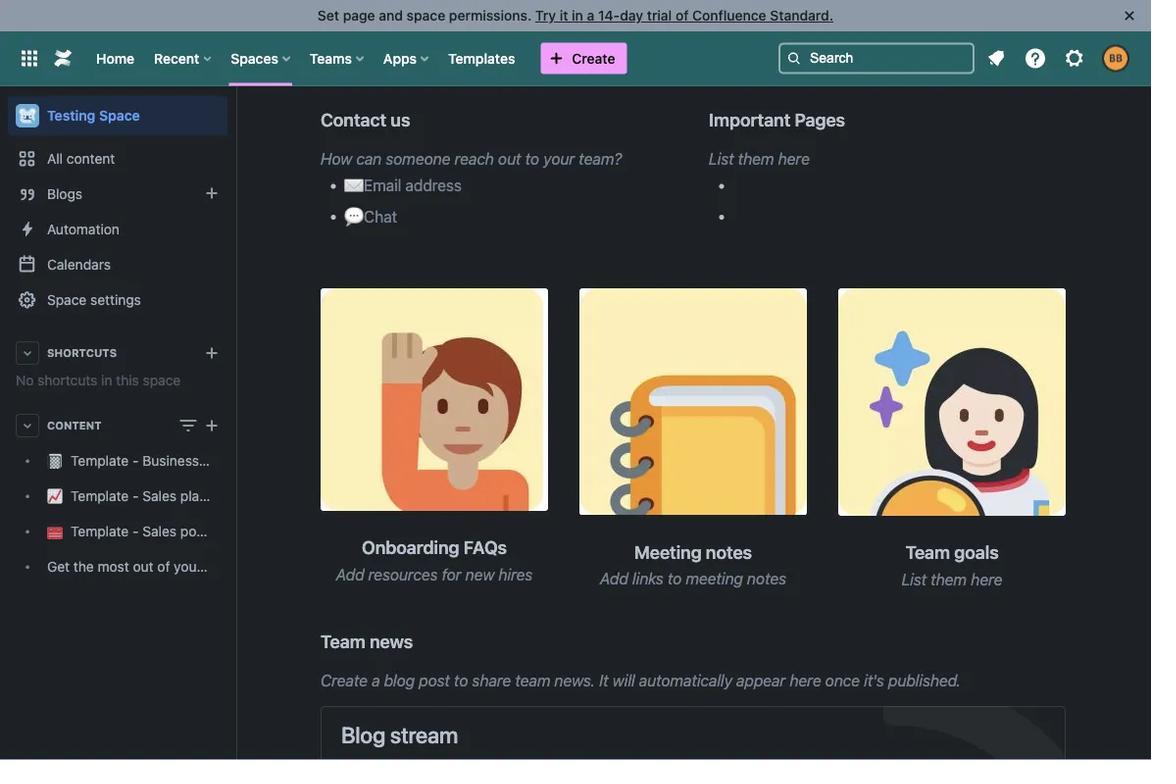 Task type: describe. For each thing, give the bounding box(es) containing it.
banner containing home
[[0, 31, 1151, 86]]

2 horizontal spatial space
[[407, 7, 445, 24]]

business
[[142, 453, 199, 469]]

global element
[[12, 31, 775, 86]]

important pages
[[709, 109, 845, 130]]

add resources for new hires
[[336, 565, 533, 584]]

day
[[620, 7, 643, 24]]

this
[[116, 372, 139, 388]]

and
[[379, 7, 403, 24]]

standard.
[[770, 7, 834, 24]]

stream
[[390, 722, 458, 748]]

14-
[[598, 7, 620, 24]]

team goals
[[906, 542, 999, 563]]

0 vertical spatial of
[[676, 7, 689, 24]]

Search field
[[779, 43, 975, 74]]

content button
[[8, 408, 228, 443]]

0 vertical spatial notes
[[706, 541, 752, 562]]

will
[[613, 671, 635, 690]]

collapse sidebar image
[[214, 96, 257, 135]]

shortcuts
[[47, 347, 117, 359]]

set
[[318, 7, 339, 24]]

meeting
[[686, 569, 743, 588]]

page
[[343, 7, 375, 24]]

templates
[[448, 50, 515, 66]]

news
[[370, 631, 413, 652]]

can
[[356, 149, 382, 168]]

💬 chat
[[344, 207, 397, 225]]

spaces button
[[225, 43, 298, 74]]

team?
[[579, 149, 622, 168]]

template - business review link
[[8, 443, 244, 479]]

meeting notes
[[634, 541, 752, 562]]

add for meeting notes
[[600, 569, 629, 588]]

💬
[[344, 207, 360, 225]]

blogs
[[47, 186, 83, 202]]

testing space link
[[8, 96, 228, 135]]

templates link
[[442, 43, 521, 74]]

automation link
[[8, 212, 228, 247]]

set page and space permissions. try it in a 14-day trial of confluence standard.
[[318, 7, 834, 24]]

chat
[[364, 207, 397, 225]]

share
[[472, 671, 511, 690]]

add links to meeting notes
[[600, 569, 787, 588]]

hires
[[499, 565, 533, 584]]

content
[[47, 419, 102, 432]]

content
[[67, 151, 115, 167]]

template - sales portal
[[71, 523, 217, 539]]

teams button
[[304, 43, 372, 74]]

it's
[[864, 671, 884, 690]]

space settings link
[[8, 282, 228, 318]]

all content link
[[8, 141, 228, 177]]

team for team news
[[321, 631, 365, 652]]

blog
[[341, 722, 385, 748]]

add shortcut image
[[200, 341, 224, 365]]

create content image
[[200, 414, 224, 437]]

home link
[[90, 43, 140, 74]]

add for onboarding faqs
[[336, 565, 364, 584]]

contact us
[[321, 109, 410, 130]]

copy image for team news
[[411, 630, 435, 653]]

calendars link
[[8, 247, 228, 282]]

try
[[535, 7, 556, 24]]

create a blog image
[[200, 181, 224, 205]]

post
[[419, 671, 450, 690]]

team for news.
[[515, 671, 551, 690]]

links
[[633, 569, 664, 588]]

us
[[391, 109, 410, 130]]

sales for planning
[[142, 488, 177, 504]]

2 vertical spatial space
[[241, 558, 279, 575]]

space element
[[0, 86, 279, 760]]

out inside get the most out of your team space link
[[133, 558, 154, 575]]

new
[[466, 565, 495, 584]]

1 vertical spatial space
[[47, 292, 87, 308]]

no
[[16, 372, 34, 388]]

create for create
[[572, 50, 615, 66]]

onboarding
[[362, 537, 459, 558]]

of inside tree
[[157, 558, 170, 575]]

- for portal
[[132, 523, 139, 539]]

get the most out of your team space
[[47, 558, 279, 575]]

appear
[[737, 671, 786, 690]]

news.
[[555, 671, 595, 690]]

permissions.
[[449, 7, 532, 24]]

get
[[47, 558, 70, 575]]

review
[[203, 453, 244, 469]]

all content
[[47, 151, 115, 167]]



Task type: locate. For each thing, give the bounding box(es) containing it.
add left "resources"
[[336, 565, 364, 584]]

1 horizontal spatial list
[[902, 570, 927, 589]]

settings
[[90, 292, 141, 308]]

copy image for meeting notes
[[750, 540, 774, 563]]

template for template - business review
[[71, 453, 129, 469]]

1 horizontal spatial a
[[587, 7, 595, 24]]

help icon image
[[1024, 47, 1047, 70]]

- left business
[[132, 453, 139, 469]]

1 vertical spatial of
[[157, 558, 170, 575]]

someone
[[386, 149, 451, 168]]

1 sales from the top
[[142, 488, 177, 504]]

sales for portal
[[142, 523, 177, 539]]

0 horizontal spatial space
[[143, 372, 181, 388]]

1 vertical spatial in
[[101, 372, 112, 388]]

1 horizontal spatial in
[[572, 7, 583, 24]]

2 template from the top
[[71, 488, 129, 504]]

space down calendars
[[47, 292, 87, 308]]

- up get the most out of your team space link
[[132, 523, 139, 539]]

apps
[[383, 50, 417, 66]]

list down team goals
[[902, 570, 927, 589]]

in inside space element
[[101, 372, 112, 388]]

0 vertical spatial space
[[99, 107, 140, 124]]

0 vertical spatial team
[[906, 542, 950, 563]]

notes right meeting at the bottom
[[747, 569, 787, 588]]

blogs link
[[8, 177, 228, 212]]

shortcuts button
[[8, 335, 228, 371]]

0 vertical spatial create
[[572, 50, 615, 66]]

team for team goals
[[906, 542, 950, 563]]

- for planning
[[132, 488, 139, 504]]

your left 'team?' on the top right
[[543, 149, 575, 168]]

template up most at the left
[[71, 523, 129, 539]]

blog stream
[[341, 722, 458, 748]]

2 sales from the top
[[142, 523, 177, 539]]

1 horizontal spatial out
[[498, 149, 521, 168]]

0 vertical spatial them
[[738, 149, 774, 168]]

no shortcuts in this space
[[16, 372, 181, 388]]

notes up meeting at the bottom
[[706, 541, 752, 562]]

2 - from the top
[[132, 488, 139, 504]]

testing space
[[47, 107, 140, 124]]

copy image for onboarding faqs
[[505, 535, 529, 559]]

reach
[[455, 149, 494, 168]]

once
[[825, 671, 860, 690]]

onboarding faqs
[[362, 537, 507, 558]]

add left links
[[600, 569, 629, 588]]

contact
[[321, 109, 386, 130]]

0 vertical spatial team
[[205, 558, 237, 575]]

out right reach
[[498, 149, 521, 168]]

team
[[906, 542, 950, 563], [321, 631, 365, 652]]

blog
[[384, 671, 415, 690]]

1 vertical spatial out
[[133, 558, 154, 575]]

1 vertical spatial team
[[515, 671, 551, 690]]

email
[[364, 176, 401, 195]]

notes
[[706, 541, 752, 562], [747, 569, 787, 588]]

sales down the template - business review
[[142, 488, 177, 504]]

create inside popup button
[[572, 50, 615, 66]]

team news
[[321, 631, 413, 652]]

your inside tree
[[174, 558, 202, 575]]

get the most out of your team space link
[[8, 549, 279, 584]]

faqs
[[464, 537, 507, 558]]

list
[[709, 149, 734, 168], [902, 570, 927, 589]]

to right reach
[[525, 149, 539, 168]]

here
[[778, 149, 810, 168], [971, 570, 1003, 589], [790, 671, 821, 690]]

them down important
[[738, 149, 774, 168]]

copy image up hires
[[505, 535, 529, 559]]

space
[[99, 107, 140, 124], [47, 292, 87, 308]]

copy image for team goals
[[997, 540, 1021, 564]]

template down content dropdown button
[[71, 453, 129, 469]]

1 vertical spatial here
[[971, 570, 1003, 589]]

1 vertical spatial a
[[372, 671, 380, 690]]

1 vertical spatial template
[[71, 488, 129, 504]]

1 vertical spatial notes
[[747, 569, 787, 588]]

space up all content link on the left top
[[99, 107, 140, 124]]

team inside get the most out of your team space link
[[205, 558, 237, 575]]

it
[[560, 7, 568, 24]]

portal
[[180, 523, 217, 539]]

1 horizontal spatial of
[[676, 7, 689, 24]]

0 horizontal spatial team
[[321, 631, 365, 652]]

template - sales portal link
[[8, 514, 228, 549]]

it
[[599, 671, 609, 690]]

0 horizontal spatial add
[[336, 565, 364, 584]]

1 horizontal spatial space
[[241, 558, 279, 575]]

3 template from the top
[[71, 523, 129, 539]]

of
[[676, 7, 689, 24], [157, 558, 170, 575]]

spaces
[[231, 50, 278, 66]]

in right it
[[572, 7, 583, 24]]

team down 'portal'
[[205, 558, 237, 575]]

1 horizontal spatial team
[[515, 671, 551, 690]]

0 vertical spatial list them here
[[709, 149, 810, 168]]

confluence image
[[51, 47, 75, 70], [51, 47, 75, 70]]

teams
[[310, 50, 352, 66]]

banner
[[0, 31, 1151, 86]]

close image
[[1118, 4, 1142, 27]]

1 horizontal spatial your
[[543, 149, 575, 168]]

2 horizontal spatial to
[[668, 569, 682, 588]]

team right share at the bottom of page
[[515, 671, 551, 690]]

0 vertical spatial list
[[709, 149, 734, 168]]

2 vertical spatial to
[[454, 671, 468, 690]]

1 vertical spatial list
[[902, 570, 927, 589]]

0 horizontal spatial team
[[205, 558, 237, 575]]

template for template - sales planning
[[71, 488, 129, 504]]

0 horizontal spatial create
[[321, 671, 368, 690]]

copy image
[[408, 108, 432, 131], [505, 535, 529, 559]]

copy image
[[843, 108, 867, 131], [750, 540, 774, 563], [997, 540, 1021, 564], [411, 630, 435, 653]]

a
[[587, 7, 595, 24], [372, 671, 380, 690]]

0 vertical spatial out
[[498, 149, 521, 168]]

0 vertical spatial sales
[[142, 488, 177, 504]]

template - business review
[[71, 453, 244, 469]]

calendars
[[47, 256, 111, 273]]

list them here down team goals
[[902, 570, 1003, 589]]

confluence
[[692, 7, 767, 24]]

0 vertical spatial space
[[407, 7, 445, 24]]

create down 14-
[[572, 50, 615, 66]]

0 horizontal spatial space
[[47, 292, 87, 308]]

team for space
[[205, 558, 237, 575]]

tree inside space element
[[8, 443, 279, 584]]

copy image up someone
[[408, 108, 432, 131]]

search image
[[787, 51, 802, 66]]

trial
[[647, 7, 672, 24]]

template up template - sales portal link
[[71, 488, 129, 504]]

0 vertical spatial a
[[587, 7, 595, 24]]

how can someone reach out to your team?
[[321, 149, 622, 168]]

automatically
[[639, 671, 732, 690]]

of down template - sales portal
[[157, 558, 170, 575]]

create a blog post to share team news. it will automatically appear here once it's published.
[[321, 671, 961, 690]]

0 vertical spatial -
[[132, 453, 139, 469]]

1 horizontal spatial them
[[931, 570, 967, 589]]

tree containing template - business review
[[8, 443, 279, 584]]

1 vertical spatial team
[[321, 631, 365, 652]]

to right post on the bottom of the page
[[454, 671, 468, 690]]

create down team news
[[321, 671, 368, 690]]

1 horizontal spatial copy image
[[505, 535, 529, 559]]

1 horizontal spatial space
[[99, 107, 140, 124]]

a left blog
[[372, 671, 380, 690]]

for
[[442, 565, 461, 584]]

1 vertical spatial -
[[132, 488, 139, 504]]

settings icon image
[[1063, 47, 1087, 70]]

2 vertical spatial template
[[71, 523, 129, 539]]

- up template - sales portal
[[132, 488, 139, 504]]

create button
[[541, 43, 627, 74]]

to right links
[[668, 569, 682, 588]]

team left the goals on the bottom right of page
[[906, 542, 950, 563]]

recent
[[154, 50, 199, 66]]

team
[[205, 558, 237, 575], [515, 671, 551, 690]]

resources
[[368, 565, 438, 584]]

copy image for important pages
[[843, 108, 867, 131]]

0 vertical spatial in
[[572, 7, 583, 24]]

0 horizontal spatial copy image
[[408, 108, 432, 131]]

1 - from the top
[[132, 453, 139, 469]]

0 vertical spatial template
[[71, 453, 129, 469]]

1 vertical spatial to
[[668, 569, 682, 588]]

them down team goals
[[931, 570, 967, 589]]

sales up get the most out of your team space
[[142, 523, 177, 539]]

shortcuts
[[37, 372, 97, 388]]

template - sales planning link
[[8, 479, 234, 514]]

3 - from the top
[[132, 523, 139, 539]]

create for create a blog post to share team news. it will automatically appear here once it's published.
[[321, 671, 368, 690]]

in left this
[[101, 372, 112, 388]]

1 vertical spatial space
[[143, 372, 181, 388]]

automation
[[47, 221, 120, 237]]

meeting
[[634, 541, 702, 562]]

tree
[[8, 443, 279, 584]]

0 horizontal spatial in
[[101, 372, 112, 388]]

1 horizontal spatial list them here
[[902, 570, 1003, 589]]

list them here down important
[[709, 149, 810, 168]]

0 horizontal spatial them
[[738, 149, 774, 168]]

0 horizontal spatial list
[[709, 149, 734, 168]]

1 horizontal spatial team
[[906, 542, 950, 563]]

a left 14-
[[587, 7, 595, 24]]

0 horizontal spatial of
[[157, 558, 170, 575]]

2 vertical spatial -
[[132, 523, 139, 539]]

how
[[321, 149, 352, 168]]

pages
[[795, 109, 845, 130]]

template - sales planning
[[71, 488, 234, 504]]

apps button
[[377, 43, 436, 74]]

team left news
[[321, 631, 365, 652]]

0 vertical spatial here
[[778, 149, 810, 168]]

notification icon image
[[985, 47, 1008, 70]]

0 vertical spatial copy image
[[408, 108, 432, 131]]

1 vertical spatial them
[[931, 570, 967, 589]]

- for review
[[132, 453, 139, 469]]

0 horizontal spatial to
[[454, 671, 468, 690]]

0 horizontal spatial out
[[133, 558, 154, 575]]

0 vertical spatial your
[[543, 149, 575, 168]]

0 horizontal spatial list them here
[[709, 149, 810, 168]]

1 horizontal spatial to
[[525, 149, 539, 168]]

in
[[572, 7, 583, 24], [101, 372, 112, 388]]

important
[[709, 109, 791, 130]]

1 horizontal spatial add
[[600, 569, 629, 588]]

change view image
[[177, 414, 200, 437]]

appswitcher icon image
[[18, 47, 41, 70]]

to
[[525, 149, 539, 168], [668, 569, 682, 588], [454, 671, 468, 690]]

1 horizontal spatial create
[[572, 50, 615, 66]]

published.
[[888, 671, 961, 690]]

list down important
[[709, 149, 734, 168]]

0 vertical spatial to
[[525, 149, 539, 168]]

address
[[405, 176, 462, 195]]

here down 'important pages'
[[778, 149, 810, 168]]

0 horizontal spatial your
[[174, 558, 202, 575]]

1 template from the top
[[71, 453, 129, 469]]

space settings
[[47, 292, 141, 308]]

template for template - sales portal
[[71, 523, 129, 539]]

most
[[98, 558, 129, 575]]

1 vertical spatial sales
[[142, 523, 177, 539]]

1 vertical spatial create
[[321, 671, 368, 690]]

create
[[572, 50, 615, 66], [321, 671, 368, 690]]

1 vertical spatial list them here
[[902, 570, 1003, 589]]

copy image for contact us
[[408, 108, 432, 131]]

the
[[73, 558, 94, 575]]

home
[[96, 50, 134, 66]]

here left once
[[790, 671, 821, 690]]

list them here
[[709, 149, 810, 168], [902, 570, 1003, 589]]

1 vertical spatial copy image
[[505, 535, 529, 559]]

1 vertical spatial your
[[174, 558, 202, 575]]

2 vertical spatial here
[[790, 671, 821, 690]]

them
[[738, 149, 774, 168], [931, 570, 967, 589]]

add
[[336, 565, 364, 584], [600, 569, 629, 588]]

try it in a 14-day trial of confluence standard. link
[[535, 7, 834, 24]]

all
[[47, 151, 63, 167]]

-
[[132, 453, 139, 469], [132, 488, 139, 504], [132, 523, 139, 539]]

your down 'portal'
[[174, 558, 202, 575]]

here down the goals on the bottom right of page
[[971, 570, 1003, 589]]

planning
[[180, 488, 234, 504]]

out right most at the left
[[133, 558, 154, 575]]

0 horizontal spatial a
[[372, 671, 380, 690]]

goals
[[954, 542, 999, 563]]

of right "trial"
[[676, 7, 689, 24]]

testing
[[47, 107, 96, 124]]



Task type: vqa. For each thing, say whether or not it's contained in the screenshot.
here to the middle
yes



